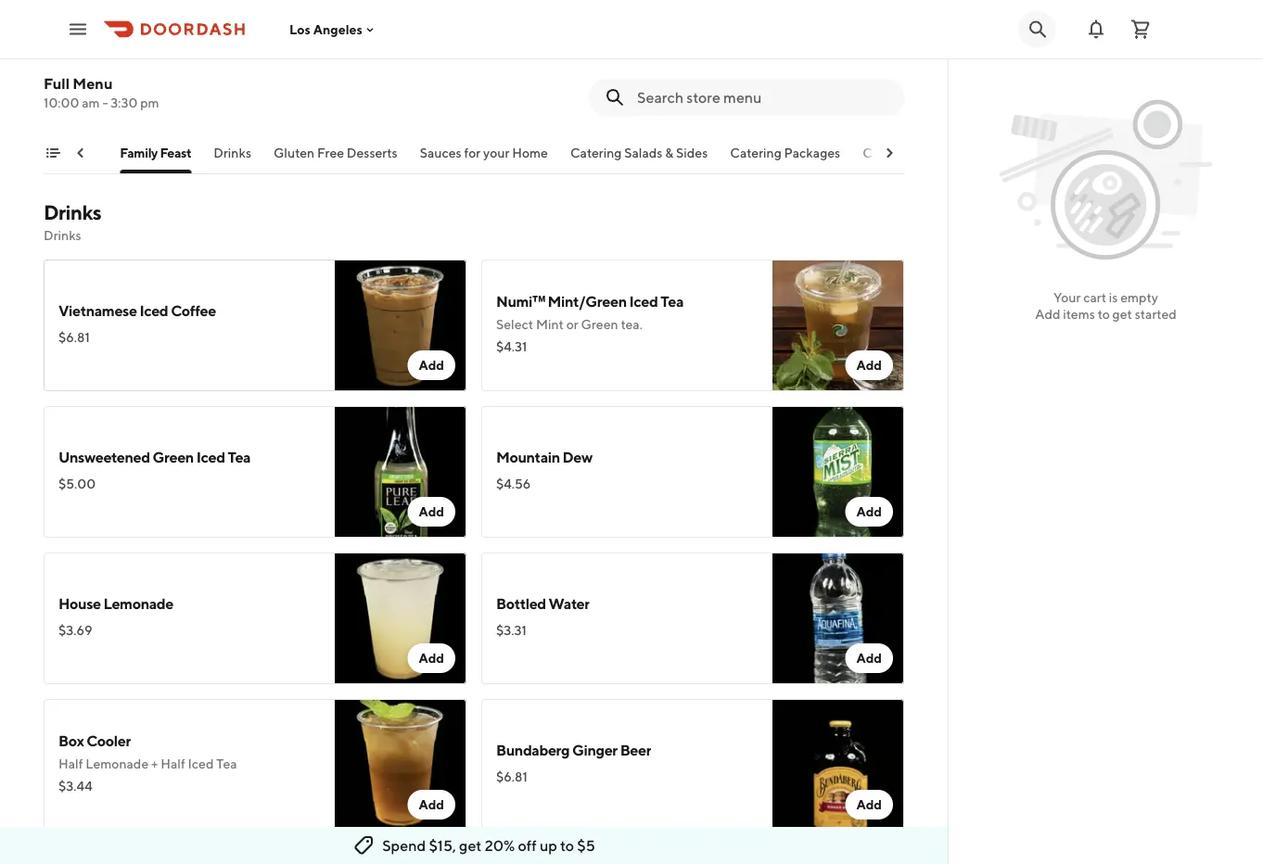 Task type: describe. For each thing, give the bounding box(es) containing it.
rolls
[[624, 38, 656, 56]]

free
[[317, 145, 344, 160]]

unsweetened green iced tea image
[[335, 406, 467, 538]]

1
[[496, 38, 502, 56]]

to for up
[[560, 837, 574, 855]]

sriracha
[[590, 100, 638, 115]]

family style meal serves 4. includes:  protein, base, shallots, herbs and lime.  with choice of two sauces $82.44
[[58, 38, 303, 119]]

water
[[549, 595, 590, 613]]

bundaberg ginger beer image
[[773, 699, 904, 831]]

meal
[[140, 38, 172, 56]]

$15,
[[429, 837, 456, 855]]

bottled water image
[[773, 553, 904, 685]]

-
[[102, 95, 108, 110]]

spend
[[382, 837, 426, 855]]

big
[[550, 38, 572, 56]]

catering salads & sides button
[[570, 144, 708, 173]]

numi™
[[496, 293, 545, 310]]

style
[[104, 38, 137, 56]]

show menu categories image
[[45, 146, 60, 160]]

add button for bundaberg ginger beer
[[845, 790, 893, 820]]

sides
[[676, 145, 708, 160]]

catering beverages button
[[863, 144, 979, 173]]

$5
[[577, 837, 595, 855]]

and inside 1 family big box + 2 rolls feeds 4-6 shrimp or tofu rolls  with 6 cookies  includes a bottle of tamarind vinaigrette and sriracha
[[565, 100, 588, 115]]

los angeles
[[289, 22, 363, 37]]

tofu
[[618, 63, 645, 78]]

add for numi™ mint/green iced tea
[[857, 358, 882, 373]]

unsweetened green iced tea
[[58, 448, 251, 466]]

or inside numi™ mint/green iced tea select mint or green tea. $4.31
[[567, 317, 579, 332]]

cart
[[1084, 290, 1107, 305]]

coffee
[[171, 302, 216, 320]]

bottled water
[[496, 595, 590, 613]]

menu
[[73, 75, 113, 92]]

numi™ mint/green iced tea select mint or green tea. $4.31
[[496, 293, 684, 354]]

add for box cooler
[[419, 797, 444, 813]]

add button for vietnamese iced coffee
[[408, 351, 455, 380]]

vietnamese iced coffee image
[[335, 260, 467, 391]]

mint/green
[[548, 293, 627, 310]]

20%
[[485, 837, 515, 855]]

family for feast
[[120, 145, 158, 160]]

add for house lemonade
[[419, 651, 444, 666]]

scroll menu navigation left image
[[73, 146, 88, 160]]

salads
[[624, 145, 663, 160]]

mountain
[[496, 448, 560, 466]]

unsweetened
[[58, 448, 150, 466]]

add for mountain dew
[[857, 504, 882, 519]]

gluten free desserts button
[[274, 144, 398, 173]]

tea for numi™ mint/green iced tea select mint or green tea. $4.31
[[661, 293, 684, 310]]

1 family big box + 2 rolls feeds 4-6 shrimp or tofu rolls  with 6 cookies  includes a bottle of tamarind vinaigrette and sriracha
[[496, 38, 717, 115]]

sauces for your home button
[[420, 144, 548, 173]]

10:00
[[44, 95, 79, 110]]

off
[[518, 837, 537, 855]]

$82.44
[[58, 103, 100, 119]]

$3.31
[[496, 623, 527, 638]]

green inside numi™ mint/green iced tea select mint or green tea. $4.31
[[581, 317, 618, 332]]

0 vertical spatial lemonade
[[103, 595, 173, 613]]

vietnamese iced coffee
[[58, 302, 216, 320]]

herbs
[[58, 81, 91, 96]]

cooler
[[86, 732, 131, 750]]

family feast
[[120, 145, 191, 160]]

am
[[82, 95, 100, 110]]

family inside 1 family big box + 2 rolls feeds 4-6 shrimp or tofu rolls  with 6 cookies  includes a bottle of tamarind vinaigrette and sriracha
[[504, 38, 548, 56]]

$5.00
[[58, 476, 96, 492]]

add for unsweetened green iced tea
[[419, 504, 444, 519]]

bottle
[[609, 81, 645, 96]]

catering packages button
[[730, 144, 841, 173]]

0 items, open order cart image
[[1130, 18, 1152, 40]]

add for bundaberg ginger beer
[[857, 797, 882, 813]]

lime.
[[119, 81, 147, 96]]

open menu image
[[67, 18, 89, 40]]

family for style
[[58, 38, 102, 56]]

desserts
[[347, 145, 398, 160]]

mint
[[536, 317, 564, 332]]

Item Search search field
[[637, 87, 890, 108]]

includes
[[547, 81, 597, 96]]

iced inside numi™ mint/green iced tea select mint or green tea. $4.31
[[629, 293, 658, 310]]

your
[[483, 145, 510, 160]]

add inside your cart is empty add items to get started
[[1035, 307, 1061, 322]]

feeds
[[496, 63, 532, 78]]

to for items
[[1098, 307, 1110, 322]]

drinks for drinks
[[214, 145, 251, 160]]

shallots,
[[251, 63, 299, 78]]

drinks drinks
[[44, 200, 101, 243]]

2 6 from the left
[[707, 63, 715, 78]]

feast
[[160, 145, 191, 160]]

$6.81 for bundaberg ginger beer
[[496, 769, 528, 785]]

3:30
[[111, 95, 138, 110]]

catering salads & sides
[[570, 145, 708, 160]]

cookies
[[496, 81, 544, 96]]

full menu 10:00 am - 3:30 pm
[[44, 75, 159, 110]]

lemonade inside box cooler half lemonade + half iced tea $3.44
[[86, 756, 149, 772]]

add button for unsweetened green iced tea
[[408, 497, 455, 527]]

$4.31
[[496, 339, 527, 354]]

$6.81 for vietnamese iced coffee
[[58, 330, 90, 345]]

los angeles button
[[289, 22, 377, 37]]

tamarind
[[662, 81, 717, 96]]

of inside family style meal serves 4. includes:  protein, base, shallots, herbs and lime.  with choice of two sauces $82.44
[[224, 81, 236, 96]]

base,
[[218, 63, 249, 78]]

up
[[540, 837, 557, 855]]

sauces
[[420, 145, 462, 160]]

notification bell image
[[1085, 18, 1108, 40]]

drinks for drinks drinks
[[44, 200, 101, 224]]

los
[[289, 22, 311, 37]]

numi™ mint/green iced tea image
[[773, 260, 904, 391]]

bundaberg ginger beer
[[496, 742, 651, 759]]

add button for mountain dew
[[845, 497, 893, 527]]

4.
[[100, 63, 111, 78]]

$3.69
[[58, 623, 92, 638]]



Task type: locate. For each thing, give the bounding box(es) containing it.
items
[[1063, 307, 1095, 322]]

scroll menu navigation right image
[[882, 146, 897, 160]]

with inside 1 family big box + 2 rolls feeds 4-6 shrimp or tofu rolls  with 6 cookies  includes a bottle of tamarind vinaigrette and sriracha
[[674, 63, 704, 78]]

home
[[512, 145, 548, 160]]

catering left salads
[[570, 145, 622, 160]]

iced inside box cooler half lemonade + half iced tea $3.44
[[188, 756, 214, 772]]

rolls
[[647, 63, 672, 78]]

catering packages
[[730, 145, 841, 160]]

drinks inside "drinks drinks"
[[44, 228, 81, 243]]

of down base,
[[224, 81, 236, 96]]

of
[[224, 81, 236, 96], [648, 81, 660, 96]]

+ for lemonade
[[151, 756, 158, 772]]

1 horizontal spatial of
[[648, 81, 660, 96]]

box inside box cooler half lemonade + half iced tea $3.44
[[58, 732, 84, 750]]

1 horizontal spatial +
[[603, 38, 610, 56]]

0 vertical spatial $6.81
[[58, 330, 90, 345]]

1 horizontal spatial box
[[575, 38, 600, 56]]

1 half from the left
[[58, 756, 83, 772]]

0 vertical spatial drinks
[[214, 145, 251, 160]]

0 vertical spatial or
[[604, 63, 616, 78]]

1 vertical spatial to
[[560, 837, 574, 855]]

0 horizontal spatial get
[[459, 837, 482, 855]]

6 up tamarind
[[707, 63, 715, 78]]

tea
[[661, 293, 684, 310], [228, 448, 251, 466], [216, 756, 237, 772]]

of down rolls
[[648, 81, 660, 96]]

drinks right feast
[[214, 145, 251, 160]]

family style meal image
[[335, 15, 467, 147]]

catering for catering packages
[[730, 145, 782, 160]]

0 vertical spatial tea
[[661, 293, 684, 310]]

or inside 1 family big box + 2 rolls feeds 4-6 shrimp or tofu rolls  with 6 cookies  includes a bottle of tamarind vinaigrette and sriracha
[[604, 63, 616, 78]]

lemonade down "cooler"
[[86, 756, 149, 772]]

shrimp
[[559, 63, 601, 78]]

box
[[575, 38, 600, 56], [58, 732, 84, 750]]

vinaigrette
[[496, 100, 563, 115]]

gluten free desserts
[[274, 145, 398, 160]]

0 horizontal spatial with
[[150, 81, 179, 96]]

and down includes
[[565, 100, 588, 115]]

0 vertical spatial with
[[674, 63, 704, 78]]

$3.44
[[58, 779, 93, 794]]

0 vertical spatial green
[[581, 317, 618, 332]]

get down is
[[1113, 307, 1133, 322]]

0 horizontal spatial 6
[[549, 63, 556, 78]]

with up tamarind
[[674, 63, 704, 78]]

choice
[[182, 81, 221, 96]]

0 horizontal spatial green
[[153, 448, 194, 466]]

bottled
[[496, 595, 546, 613]]

house
[[58, 595, 101, 613]]

box cooler half lemonade + half iced tea $3.44
[[58, 732, 237, 794]]

drinks down scroll menu navigation left icon
[[44, 200, 101, 224]]

box up shrimp
[[575, 38, 600, 56]]

1 vertical spatial green
[[153, 448, 194, 466]]

packages
[[784, 145, 841, 160]]

0 horizontal spatial +
[[151, 756, 158, 772]]

1 vertical spatial $6.81
[[496, 769, 528, 785]]

1 horizontal spatial 6
[[707, 63, 715, 78]]

1 horizontal spatial and
[[565, 100, 588, 115]]

drinks button
[[214, 144, 251, 173]]

1 vertical spatial with
[[150, 81, 179, 96]]

1 vertical spatial get
[[459, 837, 482, 855]]

2 horizontal spatial family
[[504, 38, 548, 56]]

1 horizontal spatial get
[[1113, 307, 1133, 322]]

1 6 from the left
[[549, 63, 556, 78]]

to
[[1098, 307, 1110, 322], [560, 837, 574, 855]]

0 horizontal spatial to
[[560, 837, 574, 855]]

2 of from the left
[[648, 81, 660, 96]]

1 horizontal spatial with
[[674, 63, 704, 78]]

1 of from the left
[[224, 81, 236, 96]]

with
[[674, 63, 704, 78], [150, 81, 179, 96]]

of inside 1 family big box + 2 rolls feeds 4-6 shrimp or tofu rolls  with 6 cookies  includes a bottle of tamarind vinaigrette and sriracha
[[648, 81, 660, 96]]

catering for catering beverages
[[863, 145, 914, 160]]

1 catering from the left
[[570, 145, 622, 160]]

0 vertical spatial get
[[1113, 307, 1133, 322]]

0 vertical spatial box
[[575, 38, 600, 56]]

ginger
[[572, 742, 618, 759]]

or
[[604, 63, 616, 78], [567, 317, 579, 332]]

house lemonade image
[[335, 553, 467, 685]]

lemonade
[[103, 595, 173, 613], [86, 756, 149, 772]]

lemonade right house
[[103, 595, 173, 613]]

tea.
[[621, 317, 643, 332]]

0 horizontal spatial of
[[224, 81, 236, 96]]

family up feeds at left
[[504, 38, 548, 56]]

+ for box
[[603, 38, 610, 56]]

4-
[[535, 63, 549, 78]]

2 horizontal spatial catering
[[863, 145, 914, 160]]

mountain dew image
[[773, 406, 904, 538]]

or up 'a'
[[604, 63, 616, 78]]

and down 4.
[[94, 81, 116, 96]]

mountain dew
[[496, 448, 593, 466]]

bundaberg
[[496, 742, 570, 759]]

0 horizontal spatial box
[[58, 732, 84, 750]]

+ inside 1 family big box + 2 rolls feeds 4-6 shrimp or tofu rolls  with 6 cookies  includes a bottle of tamarind vinaigrette and sriracha
[[603, 38, 610, 56]]

tea inside box cooler half lemonade + half iced tea $3.44
[[216, 756, 237, 772]]

angeles
[[313, 22, 363, 37]]

for
[[464, 145, 481, 160]]

box left "cooler"
[[58, 732, 84, 750]]

0 horizontal spatial and
[[94, 81, 116, 96]]

1 horizontal spatial green
[[581, 317, 618, 332]]

green
[[581, 317, 618, 332], [153, 448, 194, 466]]

0 horizontal spatial or
[[567, 317, 579, 332]]

sauces
[[263, 81, 303, 96]]

1 vertical spatial +
[[151, 756, 158, 772]]

to right up
[[560, 837, 574, 855]]

0 vertical spatial and
[[94, 81, 116, 96]]

+ inside box cooler half lemonade + half iced tea $3.44
[[151, 756, 158, 772]]

1 vertical spatial tea
[[228, 448, 251, 466]]

green right unsweetened
[[153, 448, 194, 466]]

add
[[857, 113, 882, 128], [1035, 307, 1061, 322], [419, 358, 444, 373], [857, 358, 882, 373], [419, 504, 444, 519], [857, 504, 882, 519], [419, 651, 444, 666], [857, 651, 882, 666], [419, 797, 444, 813], [857, 797, 882, 813]]

to inside your cart is empty add items to get started
[[1098, 307, 1110, 322]]

2 vertical spatial tea
[[216, 756, 237, 772]]

get inside your cart is empty add items to get started
[[1113, 307, 1133, 322]]

family left feast
[[120, 145, 158, 160]]

to down cart
[[1098, 307, 1110, 322]]

catering left beverages
[[863, 145, 914, 160]]

catering beverages
[[863, 145, 979, 160]]

with down includes:
[[150, 81, 179, 96]]

6 down big
[[549, 63, 556, 78]]

3 catering from the left
[[863, 145, 914, 160]]

add for bottled water
[[857, 651, 882, 666]]

0 vertical spatial to
[[1098, 307, 1110, 322]]

drinks
[[214, 145, 251, 160], [44, 200, 101, 224], [44, 228, 81, 243]]

1 horizontal spatial catering
[[730, 145, 782, 160]]

and
[[94, 81, 116, 96], [565, 100, 588, 115]]

$4.56
[[496, 476, 531, 492]]

0 horizontal spatial family
[[58, 38, 102, 56]]

0 vertical spatial +
[[603, 38, 610, 56]]

box cooler image
[[335, 699, 467, 831]]

box inside 1 family big box + 2 rolls feeds 4-6 shrimp or tofu rolls  with 6 cookies  includes a bottle of tamarind vinaigrette and sriracha
[[575, 38, 600, 56]]

add button for house lemonade
[[408, 644, 455, 673]]

tea inside numi™ mint/green iced tea select mint or green tea. $4.31
[[661, 293, 684, 310]]

1 horizontal spatial $6.81
[[496, 769, 528, 785]]

spend $15, get 20% off up to $5
[[382, 837, 595, 855]]

iced
[[629, 293, 658, 310], [140, 302, 168, 320], [196, 448, 225, 466], [188, 756, 214, 772]]

vietnamese
[[58, 302, 137, 320]]

and inside family style meal serves 4. includes:  protein, base, shallots, herbs and lime.  with choice of two sauces $82.44
[[94, 81, 116, 96]]

2 catering from the left
[[730, 145, 782, 160]]

$6.81 down vietnamese
[[58, 330, 90, 345]]

or right mint
[[567, 317, 579, 332]]

two
[[238, 81, 261, 96]]

includes:
[[114, 63, 167, 78]]

&
[[665, 145, 674, 160]]

2 vertical spatial drinks
[[44, 228, 81, 243]]

6
[[549, 63, 556, 78], [707, 63, 715, 78]]

0 horizontal spatial $6.81
[[58, 330, 90, 345]]

started
[[1135, 307, 1177, 322]]

serves
[[58, 63, 98, 78]]

1 vertical spatial and
[[565, 100, 588, 115]]

$6.81 down the 'bundaberg'
[[496, 769, 528, 785]]

1 vertical spatial or
[[567, 317, 579, 332]]

family
[[58, 38, 102, 56], [504, 38, 548, 56], [120, 145, 158, 160]]

catering down item search search field at the top of the page
[[730, 145, 782, 160]]

1 family big box + 2 rolls image
[[773, 15, 904, 147]]

add button for bottled water
[[845, 644, 893, 673]]

+
[[603, 38, 610, 56], [151, 756, 158, 772]]

get right $15,
[[459, 837, 482, 855]]

1 vertical spatial lemonade
[[86, 756, 149, 772]]

catering
[[570, 145, 622, 160], [730, 145, 782, 160], [863, 145, 914, 160]]

protein,
[[170, 63, 215, 78]]

0 horizontal spatial catering
[[570, 145, 622, 160]]

pm
[[140, 95, 159, 110]]

diet dr. pepper image
[[335, 846, 467, 865]]

2 half from the left
[[161, 756, 185, 772]]

1 vertical spatial box
[[58, 732, 84, 750]]

with inside family style meal serves 4. includes:  protein, base, shallots, herbs and lime.  with choice of two sauces $82.44
[[150, 81, 179, 96]]

1 horizontal spatial half
[[161, 756, 185, 772]]

catering for catering salads & sides
[[570, 145, 622, 160]]

your cart is empty add items to get started
[[1035, 290, 1177, 322]]

1 horizontal spatial family
[[120, 145, 158, 160]]

beer
[[620, 742, 651, 759]]

$6.81
[[58, 330, 90, 345], [496, 769, 528, 785]]

house lemonade
[[58, 595, 173, 613]]

1 horizontal spatial to
[[1098, 307, 1110, 322]]

0 horizontal spatial half
[[58, 756, 83, 772]]

get
[[1113, 307, 1133, 322], [459, 837, 482, 855]]

tea for unsweetened green iced tea
[[228, 448, 251, 466]]

family up 'serves'
[[58, 38, 102, 56]]

select
[[496, 317, 534, 332]]

full
[[44, 75, 70, 92]]

1 horizontal spatial or
[[604, 63, 616, 78]]

add button
[[845, 106, 893, 135], [408, 351, 455, 380], [845, 351, 893, 380], [408, 497, 455, 527], [845, 497, 893, 527], [408, 644, 455, 673], [845, 644, 893, 673], [408, 790, 455, 820], [845, 790, 893, 820]]

dew
[[563, 448, 593, 466]]

is
[[1109, 290, 1118, 305]]

1 vertical spatial drinks
[[44, 200, 101, 224]]

sauces for your home
[[420, 145, 548, 160]]

green down mint/green at top
[[581, 317, 618, 332]]

add for vietnamese iced coffee
[[419, 358, 444, 373]]

drinks down show menu categories image
[[44, 228, 81, 243]]

empty
[[1121, 290, 1159, 305]]

family inside family style meal serves 4. includes:  protein, base, shallots, herbs and lime.  with choice of two sauces $82.44
[[58, 38, 102, 56]]



Task type: vqa. For each thing, say whether or not it's contained in the screenshot.
Drinks button
yes



